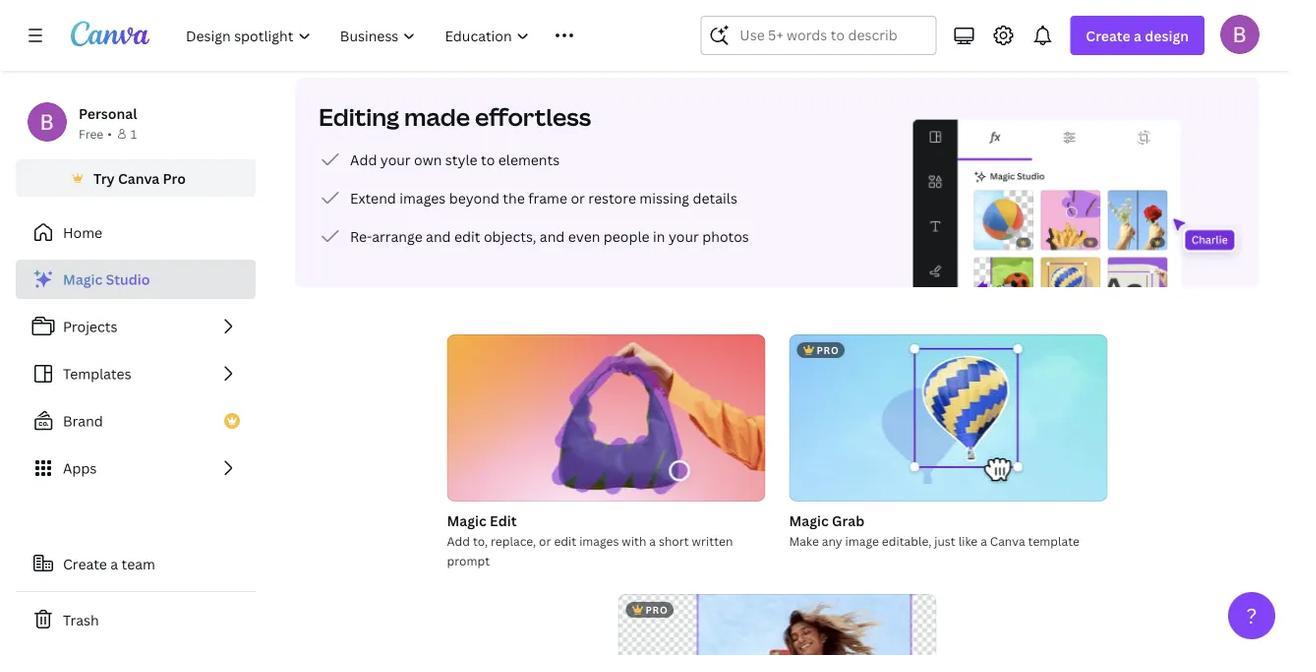 Task type: describe. For each thing, give the bounding box(es) containing it.
magic for magic edit add to, replace, or edit images with a short written prompt
[[447, 511, 487, 530]]

short
[[659, 533, 689, 549]]

edit inside the magic edit add to, replace, or edit images with a short written prompt
[[554, 533, 577, 549]]

pro group
[[790, 335, 1108, 502]]

missing
[[640, 188, 690, 207]]

magic for magic studio
[[63, 270, 103, 289]]

or for replace,
[[539, 533, 551, 549]]

team
[[122, 554, 155, 573]]

2 and from the left
[[540, 227, 565, 245]]

extend images beyond the frame or restore missing details
[[350, 188, 738, 207]]

arrange
[[372, 227, 423, 245]]

frame
[[529, 188, 568, 207]]

0 vertical spatial add
[[350, 150, 377, 169]]

magic studio
[[63, 270, 150, 289]]

home link
[[16, 213, 256, 252]]

made
[[404, 101, 470, 133]]

add your own style to elements
[[350, 150, 560, 169]]

? button
[[1229, 592, 1276, 640]]

templates
[[63, 365, 131, 383]]

projects
[[63, 317, 118, 336]]

magic edit add to, replace, or edit images with a short written prompt
[[447, 511, 733, 569]]

restore
[[589, 188, 637, 207]]

editable,
[[882, 533, 932, 549]]

any
[[822, 533, 843, 549]]

to
[[481, 150, 495, 169]]

try
[[94, 169, 115, 187]]

images inside the magic edit add to, replace, or edit images with a short written prompt
[[580, 533, 619, 549]]

free •
[[79, 125, 112, 142]]

editing
[[319, 101, 400, 133]]

create a design button
[[1071, 16, 1205, 55]]

in
[[653, 227, 666, 245]]

magic edit image
[[447, 335, 766, 502]]

canva inside try canva pro button
[[118, 169, 160, 187]]

the
[[503, 188, 525, 207]]

trash
[[63, 611, 99, 629]]

grab
[[832, 511, 865, 530]]

0 horizontal spatial your
[[381, 150, 411, 169]]

to,
[[473, 533, 488, 549]]

brand
[[63, 412, 103, 430]]

editing made effortless
[[319, 101, 591, 133]]

trash link
[[16, 600, 256, 640]]

home
[[63, 223, 102, 242]]

apps link
[[16, 449, 256, 488]]

personal
[[79, 104, 137, 122]]

pro
[[163, 169, 186, 187]]

create a team
[[63, 554, 155, 573]]

0 horizontal spatial pro
[[646, 603, 668, 616]]

details
[[693, 188, 738, 207]]

make
[[790, 533, 819, 549]]

try canva pro
[[94, 169, 186, 187]]

canva inside magic grab make any image editable, just like a canva template
[[991, 533, 1026, 549]]

design
[[1146, 26, 1190, 45]]

Search search field
[[740, 17, 898, 54]]

magic for magic grab make any image editable, just like a canva template
[[790, 511, 829, 530]]

or for frame
[[571, 188, 585, 207]]

1
[[131, 125, 137, 142]]

apps
[[63, 459, 97, 478]]

people
[[604, 227, 650, 245]]

create for create a design
[[1087, 26, 1131, 45]]



Task type: vqa. For each thing, say whether or not it's contained in the screenshot.
Canva
yes



Task type: locate. For each thing, give the bounding box(es) containing it.
0 horizontal spatial create
[[63, 554, 107, 573]]

canva
[[118, 169, 160, 187], [991, 533, 1026, 549]]

1 horizontal spatial your
[[669, 227, 699, 245]]

1 vertical spatial add
[[447, 533, 470, 549]]

style
[[446, 150, 478, 169]]

extend
[[350, 188, 396, 207]]

create inside create a team button
[[63, 554, 107, 573]]

0 vertical spatial pro
[[817, 343, 840, 357]]

create a team button
[[16, 544, 256, 583]]

or right replace,
[[539, 533, 551, 549]]

0 horizontal spatial magic
[[63, 270, 103, 289]]

your left own
[[381, 150, 411, 169]]

0 vertical spatial edit
[[455, 227, 481, 245]]

a right like at the bottom of page
[[981, 533, 988, 549]]

templates link
[[16, 354, 256, 394]]

image
[[846, 533, 880, 549]]

objects,
[[484, 227, 537, 245]]

magic grab group
[[790, 335, 1108, 551]]

0 vertical spatial your
[[381, 150, 411, 169]]

a inside create a team button
[[110, 554, 118, 573]]

edit
[[490, 511, 517, 530]]

0 vertical spatial canva
[[118, 169, 160, 187]]

beyond
[[449, 188, 500, 207]]

group
[[447, 335, 766, 502]]

your
[[381, 150, 411, 169], [669, 227, 699, 245]]

?
[[1247, 602, 1258, 630]]

magic left studio on the left
[[63, 270, 103, 289]]

1 vertical spatial your
[[669, 227, 699, 245]]

and left even
[[540, 227, 565, 245]]

photos
[[703, 227, 750, 245]]

0 horizontal spatial list
[[16, 260, 256, 488]]

and right arrange
[[426, 227, 451, 245]]

a left design
[[1134, 26, 1142, 45]]

1 horizontal spatial pro
[[817, 343, 840, 357]]

a inside the magic edit add to, replace, or edit images with a short written prompt
[[650, 533, 656, 549]]

canva right like at the bottom of page
[[991, 533, 1026, 549]]

studio
[[106, 270, 150, 289]]

None search field
[[701, 16, 937, 55]]

1 horizontal spatial add
[[447, 533, 470, 549]]

magic inside magic grab make any image editable, just like a canva template
[[790, 511, 829, 530]]

a right with
[[650, 533, 656, 549]]

1 horizontal spatial canva
[[991, 533, 1026, 549]]

with
[[622, 533, 647, 549]]

a inside magic grab make any image editable, just like a canva template
[[981, 533, 988, 549]]

magic grab image
[[790, 335, 1108, 502]]

1 horizontal spatial images
[[580, 533, 619, 549]]

1 horizontal spatial and
[[540, 227, 565, 245]]

your right in
[[669, 227, 699, 245]]

create
[[1087, 26, 1131, 45], [63, 554, 107, 573]]

0 horizontal spatial or
[[539, 533, 551, 549]]

images left with
[[580, 533, 619, 549]]

magic grab make any image editable, just like a canva template
[[790, 511, 1080, 549]]

a
[[1134, 26, 1142, 45], [650, 533, 656, 549], [981, 533, 988, 549], [110, 554, 118, 573]]

magic up make
[[790, 511, 829, 530]]

own
[[414, 150, 442, 169]]

images down own
[[400, 188, 446, 207]]

1 horizontal spatial list
[[319, 148, 750, 248]]

a left team
[[110, 554, 118, 573]]

add left 'to,'
[[447, 533, 470, 549]]

magic
[[63, 270, 103, 289], [447, 511, 487, 530], [790, 511, 829, 530]]

magic up 'to,'
[[447, 511, 487, 530]]

bob builder image
[[1221, 15, 1260, 54]]

1 horizontal spatial edit
[[554, 533, 577, 549]]

even
[[568, 227, 601, 245]]

add inside the magic edit add to, replace, or edit images with a short written prompt
[[447, 533, 470, 549]]

1 horizontal spatial magic
[[447, 511, 487, 530]]

edit right replace,
[[554, 533, 577, 549]]

prompt
[[447, 552, 490, 569]]

projects link
[[16, 307, 256, 346]]

re-arrange and edit objects, and even people in your photos
[[350, 227, 750, 245]]

free
[[79, 125, 104, 142]]

images
[[400, 188, 446, 207], [580, 533, 619, 549]]

1 vertical spatial images
[[580, 533, 619, 549]]

and
[[426, 227, 451, 245], [540, 227, 565, 245]]

1 vertical spatial create
[[63, 554, 107, 573]]

magic edit group
[[447, 335, 766, 571]]

replace,
[[491, 533, 536, 549]]

0 horizontal spatial add
[[350, 150, 377, 169]]

0 vertical spatial images
[[400, 188, 446, 207]]

0 horizontal spatial edit
[[455, 227, 481, 245]]

brand link
[[16, 401, 256, 441]]

1 vertical spatial canva
[[991, 533, 1026, 549]]

•
[[107, 125, 112, 142]]

written
[[692, 533, 733, 549]]

1 vertical spatial edit
[[554, 533, 577, 549]]

0 horizontal spatial and
[[426, 227, 451, 245]]

list containing magic studio
[[16, 260, 256, 488]]

create inside create a design dropdown button
[[1087, 26, 1131, 45]]

add up extend
[[350, 150, 377, 169]]

1 vertical spatial or
[[539, 533, 551, 549]]

edit
[[455, 227, 481, 245], [554, 533, 577, 549]]

0 vertical spatial list
[[319, 148, 750, 248]]

list containing add your own style to elements
[[319, 148, 750, 248]]

or inside the magic edit add to, replace, or edit images with a short written prompt
[[539, 533, 551, 549]]

0 vertical spatial create
[[1087, 26, 1131, 45]]

0 horizontal spatial images
[[400, 188, 446, 207]]

create left design
[[1087, 26, 1131, 45]]

1 and from the left
[[426, 227, 451, 245]]

1 vertical spatial pro
[[646, 603, 668, 616]]

add
[[350, 150, 377, 169], [447, 533, 470, 549]]

magic studio link
[[16, 260, 256, 299]]

0 horizontal spatial canva
[[118, 169, 160, 187]]

list
[[319, 148, 750, 248], [16, 260, 256, 488]]

try canva pro button
[[16, 159, 256, 197]]

magic inside list
[[63, 270, 103, 289]]

effortless
[[475, 101, 591, 133]]

template
[[1029, 533, 1080, 549]]

magic inside the magic edit add to, replace, or edit images with a short written prompt
[[447, 511, 487, 530]]

2 horizontal spatial magic
[[790, 511, 829, 530]]

1 horizontal spatial or
[[571, 188, 585, 207]]

create for create a team
[[63, 554, 107, 573]]

or
[[571, 188, 585, 207], [539, 533, 551, 549]]

1 vertical spatial list
[[16, 260, 256, 488]]

or right frame
[[571, 188, 585, 207]]

like
[[959, 533, 978, 549]]

a inside create a design dropdown button
[[1134, 26, 1142, 45]]

just
[[935, 533, 956, 549]]

0 vertical spatial or
[[571, 188, 585, 207]]

top level navigation element
[[173, 16, 654, 55], [173, 16, 654, 55]]

create a design
[[1087, 26, 1190, 45]]

1 horizontal spatial create
[[1087, 26, 1131, 45]]

create left team
[[63, 554, 107, 573]]

edit down beyond
[[455, 227, 481, 245]]

canva right try
[[118, 169, 160, 187]]

elements
[[499, 150, 560, 169]]

re-
[[350, 227, 372, 245]]

pro
[[817, 343, 840, 357], [646, 603, 668, 616]]

pro inside group
[[817, 343, 840, 357]]



